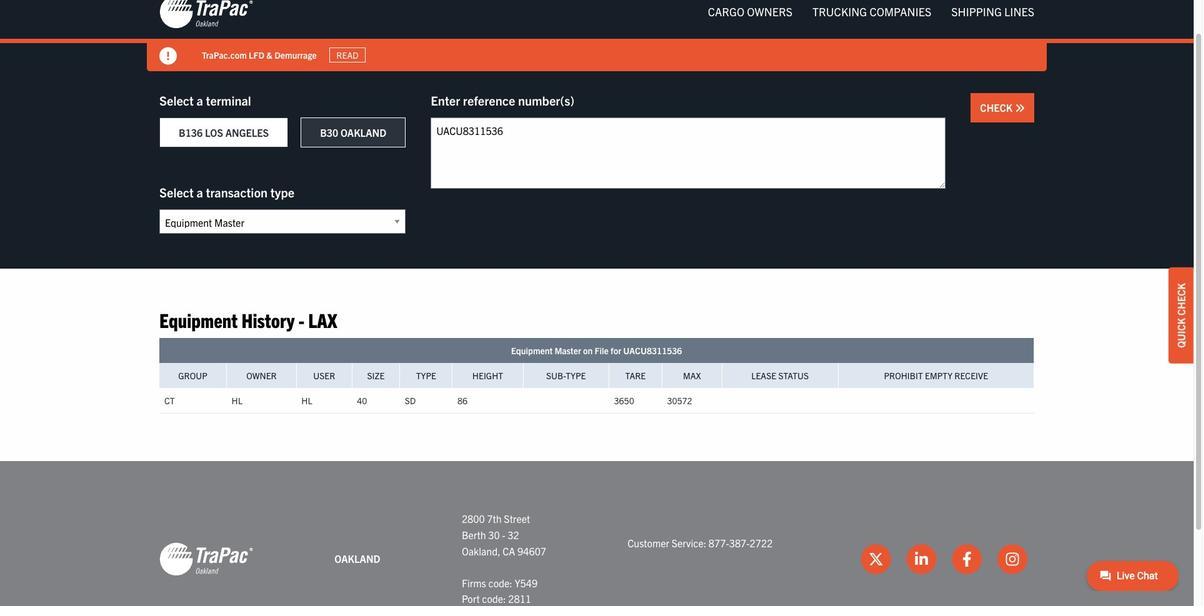 Task type: describe. For each thing, give the bounding box(es) containing it.
transaction
[[206, 184, 268, 200]]

lease status
[[752, 370, 809, 382]]

port
[[462, 593, 480, 605]]

- inside the "2800 7th street berth 30 - 32 oakland, ca 94607"
[[502, 529, 506, 541]]

master
[[555, 345, 581, 357]]

shipping
[[952, 4, 1002, 19]]

sd
[[405, 395, 416, 407]]

check button
[[971, 93, 1035, 123]]

equipment history - lax
[[159, 308, 338, 332]]

2 type from the left
[[566, 370, 586, 382]]

3650
[[614, 395, 634, 407]]

40
[[357, 395, 367, 407]]

b30 oakland
[[320, 126, 387, 139]]

7th
[[487, 513, 502, 525]]

lease
[[752, 370, 777, 382]]

file
[[595, 345, 609, 357]]

cargo
[[708, 4, 745, 19]]

empty
[[925, 370, 953, 382]]

1 vertical spatial check
[[1176, 283, 1188, 316]]

on
[[583, 345, 593, 357]]

shipping lines
[[952, 4, 1035, 19]]

tare
[[626, 370, 646, 382]]

history
[[242, 308, 295, 332]]

trapac.com lfd & demurrage
[[202, 49, 317, 60]]

select a terminal
[[159, 93, 251, 108]]

banner containing cargo owners
[[0, 0, 1204, 71]]

solid image
[[1015, 103, 1025, 113]]

size
[[367, 370, 385, 382]]

owners
[[747, 4, 793, 19]]

service:
[[672, 537, 707, 549]]

equipment master on file for uacu8311536
[[511, 345, 682, 357]]

y549
[[515, 577, 538, 589]]

height
[[473, 370, 503, 382]]

customer service: 877-387-2722
[[628, 537, 773, 549]]

0 vertical spatial code:
[[489, 577, 513, 589]]

enter reference number(s)
[[431, 93, 575, 108]]

los
[[205, 126, 223, 139]]

read
[[337, 49, 359, 61]]

terminal
[[206, 93, 251, 108]]

ct
[[164, 395, 175, 407]]

number(s)
[[518, 93, 575, 108]]

shipping lines link
[[942, 0, 1045, 25]]

cargo owners
[[708, 4, 793, 19]]

read link
[[329, 47, 366, 63]]

2 oakland image from the top
[[159, 542, 253, 577]]

oakland inside footer
[[335, 553, 381, 565]]

Enter reference number(s) text field
[[431, 118, 946, 189]]

trucking companies link
[[803, 0, 942, 25]]

a for transaction
[[197, 184, 203, 200]]

firms code:  y549 port code:  2811
[[462, 577, 538, 605]]

2800 7th street berth 30 - 32 oakland, ca 94607
[[462, 513, 547, 557]]

menu bar inside banner
[[698, 0, 1045, 25]]

0 vertical spatial -
[[299, 308, 305, 332]]

max
[[683, 370, 701, 382]]

2 hl from the left
[[302, 395, 312, 407]]

&
[[267, 49, 273, 60]]

1 type from the left
[[416, 370, 436, 382]]

enter
[[431, 93, 460, 108]]

0 vertical spatial oakland
[[341, 126, 387, 139]]

owner
[[246, 370, 277, 382]]

1 oakland image from the top
[[159, 0, 253, 29]]

equipment for equipment history - lax
[[159, 308, 238, 332]]

user
[[313, 370, 335, 382]]

solid image
[[159, 48, 177, 65]]

30
[[489, 529, 500, 541]]

quick check link
[[1169, 268, 1194, 364]]



Task type: locate. For each thing, give the bounding box(es) containing it.
0 vertical spatial oakland image
[[159, 0, 253, 29]]

type
[[416, 370, 436, 382], [566, 370, 586, 382]]

lines
[[1005, 4, 1035, 19]]

berth
[[462, 529, 486, 541]]

trucking companies
[[813, 4, 932, 19]]

code: up 2811
[[489, 577, 513, 589]]

select
[[159, 93, 194, 108], [159, 184, 194, 200]]

customer
[[628, 537, 670, 549]]

877-
[[709, 537, 730, 549]]

uacu8311536
[[624, 345, 682, 357]]

menu bar
[[698, 0, 1045, 25]]

0 horizontal spatial check
[[981, 101, 1015, 114]]

street
[[504, 513, 530, 525]]

trucking
[[813, 4, 867, 19]]

equipment up group
[[159, 308, 238, 332]]

sub-
[[546, 370, 566, 382]]

demurrage
[[275, 49, 317, 60]]

0 horizontal spatial type
[[416, 370, 436, 382]]

equipment for equipment master on file for uacu8311536
[[511, 345, 553, 357]]

lax
[[308, 308, 338, 332]]

equipment up 'sub-' on the bottom
[[511, 345, 553, 357]]

-
[[299, 308, 305, 332], [502, 529, 506, 541]]

sub-type
[[546, 370, 586, 382]]

footer containing 2800 7th street
[[0, 462, 1194, 607]]

footer
[[0, 462, 1194, 607]]

prohibit empty receive
[[884, 370, 989, 382]]

banner
[[0, 0, 1204, 71]]

oakland image
[[159, 0, 253, 29], [159, 542, 253, 577]]

type right size
[[416, 370, 436, 382]]

1 select from the top
[[159, 93, 194, 108]]

type down master
[[566, 370, 586, 382]]

1 vertical spatial a
[[197, 184, 203, 200]]

- right 30 at the bottom of the page
[[502, 529, 506, 541]]

0 vertical spatial check
[[981, 101, 1015, 114]]

status
[[779, 370, 809, 382]]

select a transaction type
[[159, 184, 295, 200]]

86
[[458, 395, 468, 407]]

1 horizontal spatial -
[[502, 529, 506, 541]]

0 vertical spatial select
[[159, 93, 194, 108]]

select left the transaction
[[159, 184, 194, 200]]

1 vertical spatial code:
[[482, 593, 506, 605]]

quick
[[1176, 318, 1188, 348]]

0 vertical spatial a
[[197, 93, 203, 108]]

oakland
[[341, 126, 387, 139], [335, 553, 381, 565]]

type
[[271, 184, 295, 200]]

code:
[[489, 577, 513, 589], [482, 593, 506, 605]]

check inside button
[[981, 101, 1015, 114]]

94607
[[518, 545, 547, 557]]

0 horizontal spatial hl
[[232, 395, 243, 407]]

trapac.com
[[202, 49, 247, 60]]

hl
[[232, 395, 243, 407], [302, 395, 312, 407]]

receive
[[955, 370, 989, 382]]

1 hl from the left
[[232, 395, 243, 407]]

a
[[197, 93, 203, 108], [197, 184, 203, 200]]

1 horizontal spatial hl
[[302, 395, 312, 407]]

group
[[178, 370, 207, 382]]

a for terminal
[[197, 93, 203, 108]]

b136 los angeles
[[179, 126, 269, 139]]

prohibit
[[884, 370, 923, 382]]

firms
[[462, 577, 486, 589]]

quick check
[[1176, 283, 1188, 348]]

1 vertical spatial oakland
[[335, 553, 381, 565]]

for
[[611, 345, 622, 357]]

2722
[[750, 537, 773, 549]]

1 vertical spatial equipment
[[511, 345, 553, 357]]

2811
[[509, 593, 532, 605]]

0 horizontal spatial equipment
[[159, 308, 238, 332]]

ca
[[503, 545, 515, 557]]

2800
[[462, 513, 485, 525]]

oakland,
[[462, 545, 501, 557]]

387-
[[730, 537, 750, 549]]

select up b136
[[159, 93, 194, 108]]

1 horizontal spatial check
[[1176, 283, 1188, 316]]

cargo owners link
[[698, 0, 803, 25]]

select for select a transaction type
[[159, 184, 194, 200]]

1 vertical spatial oakland image
[[159, 542, 253, 577]]

1 horizontal spatial type
[[566, 370, 586, 382]]

equipment
[[159, 308, 238, 332], [511, 345, 553, 357]]

0 horizontal spatial -
[[299, 308, 305, 332]]

b136
[[179, 126, 203, 139]]

code: right port at the bottom of the page
[[482, 593, 506, 605]]

menu bar containing cargo owners
[[698, 0, 1045, 25]]

2 a from the top
[[197, 184, 203, 200]]

check
[[981, 101, 1015, 114], [1176, 283, 1188, 316]]

1 a from the top
[[197, 93, 203, 108]]

0 vertical spatial equipment
[[159, 308, 238, 332]]

1 vertical spatial -
[[502, 529, 506, 541]]

companies
[[870, 4, 932, 19]]

a left the transaction
[[197, 184, 203, 200]]

reference
[[463, 93, 515, 108]]

1 horizontal spatial equipment
[[511, 345, 553, 357]]

32
[[508, 529, 519, 541]]

1 vertical spatial select
[[159, 184, 194, 200]]

30572
[[667, 395, 693, 407]]

b30
[[320, 126, 338, 139]]

lfd
[[249, 49, 265, 60]]

select for select a terminal
[[159, 93, 194, 108]]

angeles
[[226, 126, 269, 139]]

a left terminal on the left of the page
[[197, 93, 203, 108]]

2 select from the top
[[159, 184, 194, 200]]

- left lax
[[299, 308, 305, 332]]



Task type: vqa. For each thing, say whether or not it's contained in the screenshot.
search
no



